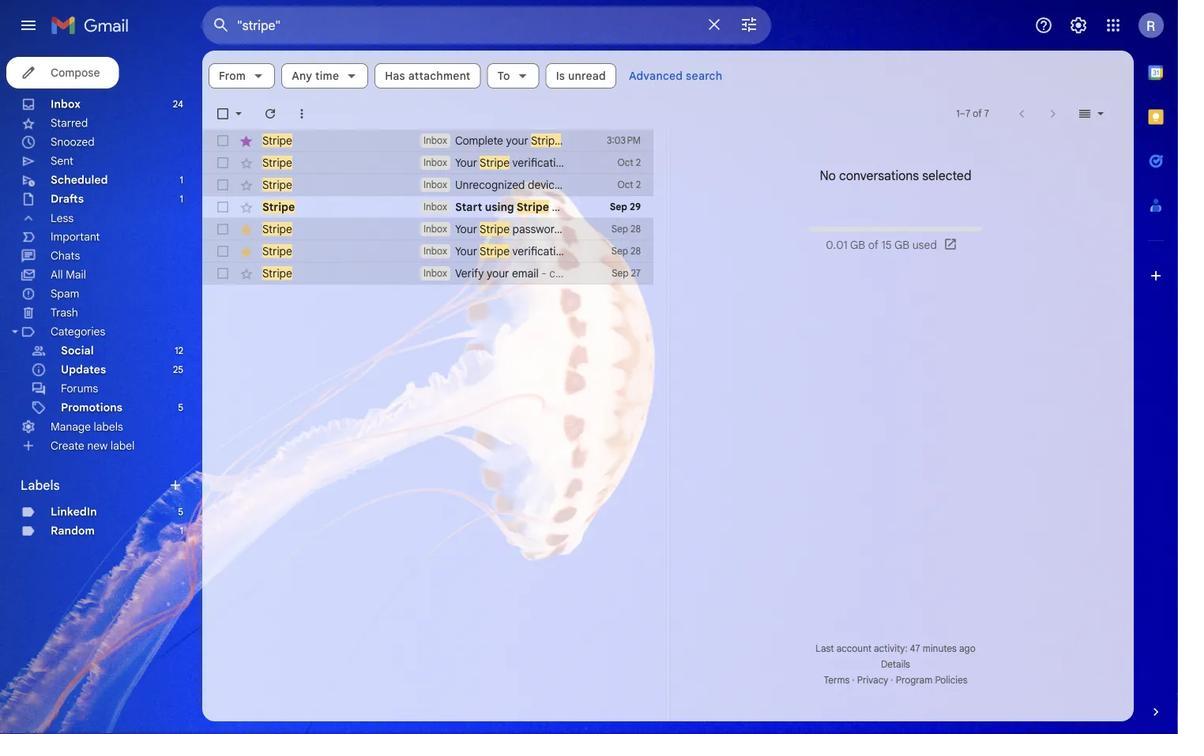 Task type: vqa. For each thing, say whether or not it's contained in the screenshot.
28 related to password has been updated
yes



Task type: locate. For each thing, give the bounding box(es) containing it.
no conversations selected main content
[[202, 51, 1134, 722]]

activity:
[[874, 643, 908, 655]]

1 sep 28 from the top
[[612, 223, 641, 235]]

2 sep 28 from the top
[[612, 245, 641, 257]]

attachment
[[408, 69, 471, 83]]

–
[[960, 108, 966, 120]]

1 28 from the top
[[631, 223, 641, 235]]

2 gb from the left
[[895, 238, 910, 252]]

6 row from the top
[[202, 240, 654, 262]]

your up 29
[[625, 178, 647, 192]]

sep for password has been updated
[[612, 223, 629, 235]]

0 vertical spatial to
[[666, 134, 676, 147]]

2 code from the top
[[572, 244, 597, 258]]

to button
[[487, 63, 540, 89]]

2 vertical spatial your
[[487, 266, 509, 280]]

random link
[[51, 524, 95, 538]]

0 horizontal spatial account
[[564, 134, 605, 147]]

labels
[[21, 478, 60, 493]]

new
[[87, 439, 108, 453]]

snoozed link
[[51, 135, 95, 149]]

random
[[51, 524, 95, 538]]

verification for oct 2
[[513, 156, 569, 170]]

your down start
[[455, 222, 477, 236]]

sep
[[610, 201, 628, 213], [612, 223, 629, 235], [612, 245, 629, 257], [612, 268, 629, 279]]

7 right –
[[985, 108, 990, 120]]

1 code from the top
[[572, 156, 597, 170]]

to right in
[[612, 178, 622, 192]]

all
[[51, 268, 63, 282]]

verification
[[513, 156, 569, 170], [513, 244, 569, 258]]

to left start
[[666, 134, 676, 147]]

unrecognized device signed in to your
[[455, 178, 650, 192]]

1 vertical spatial sep 28
[[612, 245, 641, 257]]

1 5 from the top
[[178, 402, 183, 414]]

verification up device
[[513, 156, 569, 170]]

sep 28 up sep 27
[[612, 245, 641, 257]]

mail
[[66, 268, 86, 282]]

verification for sep 28
[[513, 244, 569, 258]]

is unread button
[[546, 63, 617, 89]]

verification down inbox your stripe password has been updated
[[513, 244, 569, 258]]

7
[[966, 108, 971, 120], [985, 108, 990, 120]]

None search field
[[202, 6, 772, 44]]

labels
[[94, 420, 123, 434]]

1 horizontal spatial to
[[666, 134, 676, 147]]

0 vertical spatial 2
[[636, 157, 641, 169]]

0 horizontal spatial ·
[[853, 675, 855, 687]]

1 horizontal spatial account
[[680, 178, 723, 192]]

of right –
[[973, 108, 982, 120]]

0 vertical spatial inbox your stripe verification code
[[424, 156, 597, 170]]

manage labels link
[[51, 420, 123, 434]]

0 vertical spatial your
[[455, 156, 477, 170]]

oct 2 for your
[[618, 157, 641, 169]]

28 for password has been updated
[[631, 223, 641, 235]]

1 vertical spatial oct 2
[[618, 179, 641, 191]]

code up 'signed' on the top
[[572, 156, 597, 170]]

important
[[51, 230, 100, 244]]

advanced search button
[[623, 62, 729, 90]]

· right terms 'link'
[[853, 675, 855, 687]]

of left 15
[[869, 238, 879, 252]]

None checkbox
[[215, 133, 231, 149], [215, 177, 231, 193], [215, 199, 231, 215], [215, 221, 231, 237], [215, 243, 231, 259], [215, 266, 231, 281], [215, 133, 231, 149], [215, 177, 231, 193], [215, 199, 231, 215], [215, 221, 231, 237], [215, 243, 231, 259], [215, 266, 231, 281]]

tab list
[[1134, 51, 1179, 678]]

2 vertical spatial your
[[455, 244, 477, 258]]

sep up sep 27
[[612, 245, 629, 257]]

code for sep 28
[[572, 244, 597, 258]]

2 verification from the top
[[513, 244, 569, 258]]

account down start
[[680, 178, 723, 192]]

forums link
[[61, 382, 98, 396]]

your right complete
[[506, 134, 529, 147]]

0 vertical spatial 5
[[178, 402, 183, 414]]

oct 2
[[618, 157, 641, 169], [618, 179, 641, 191]]

details link
[[882, 659, 911, 671]]

3 row from the top
[[202, 174, 723, 196]]

sep 28 down sep 29
[[612, 223, 641, 235]]

0 horizontal spatial 7
[[966, 108, 971, 120]]

starred
[[51, 116, 88, 130]]

1 vertical spatial oct
[[618, 179, 634, 191]]

1 2 from the top
[[636, 157, 641, 169]]

sep 28
[[612, 223, 641, 235], [612, 245, 641, 257]]

None checkbox
[[215, 106, 231, 122], [215, 155, 231, 171], [215, 106, 231, 122], [215, 155, 231, 171]]

2 inbox your stripe verification code from the top
[[424, 244, 597, 258]]

sep 29
[[610, 201, 641, 213]]

oct right in
[[618, 179, 634, 191]]

24
[[173, 98, 183, 110]]

1 horizontal spatial gb
[[895, 238, 910, 252]]

2 horizontal spatial account
[[837, 643, 872, 655]]

promotions link
[[61, 401, 122, 415]]

gmail image
[[51, 9, 137, 41]]

your down complete
[[455, 156, 477, 170]]

chats link
[[51, 249, 80, 263]]

your for second row from the bottom of the the no conversations selected main content
[[455, 244, 477, 258]]

1 your from the top
[[455, 156, 477, 170]]

7 up 'selected'
[[966, 108, 971, 120]]

inbox inside inbox your stripe password has been updated
[[424, 223, 447, 235]]

·
[[853, 675, 855, 687], [891, 675, 894, 687]]

inbox your stripe verification code up unrecognized
[[424, 156, 597, 170]]

1 vertical spatial 2
[[636, 179, 641, 191]]

gb right 0.01
[[851, 238, 866, 252]]

sep for verification code
[[612, 245, 629, 257]]

last
[[816, 643, 835, 655]]

1 row from the top
[[202, 130, 808, 152]]

· down details
[[891, 675, 894, 687]]

privacy
[[858, 675, 889, 687]]

your for stripe
[[506, 134, 529, 147]]

1 vertical spatial your
[[455, 222, 477, 236]]

0.01 gb of 15 gb used
[[826, 238, 937, 252]]

sep 28 for password has been updated
[[612, 223, 641, 235]]

promotions
[[61, 401, 122, 415]]

1 vertical spatial to
[[612, 178, 622, 192]]

program policies link
[[896, 675, 968, 687]]

advanced search options image
[[734, 9, 765, 40]]

social link
[[61, 344, 94, 358]]

of
[[973, 108, 982, 120], [869, 238, 879, 252]]

row
[[202, 130, 808, 152], [202, 152, 654, 174], [202, 174, 723, 196], [202, 196, 654, 218], [202, 218, 655, 240], [202, 240, 654, 262], [202, 262, 654, 285]]

create new label link
[[51, 439, 135, 453]]

1 inbox your stripe verification code from the top
[[424, 156, 597, 170]]

using
[[485, 200, 514, 214]]

sep 27
[[612, 268, 641, 279]]

0 vertical spatial oct
[[618, 157, 634, 169]]

1 vertical spatial 28
[[631, 245, 641, 257]]

0 vertical spatial account
[[564, 134, 605, 147]]

your left email
[[487, 266, 509, 280]]

sep 28 for verification code
[[612, 245, 641, 257]]

device
[[528, 178, 561, 192]]

application
[[608, 134, 663, 147]]

28 down 29
[[631, 223, 641, 235]]

inbox your stripe verification code
[[424, 156, 597, 170], [424, 244, 597, 258]]

sent
[[51, 154, 73, 168]]

0 vertical spatial oct 2
[[618, 157, 641, 169]]

1 vertical spatial 5
[[178, 506, 183, 518]]

labels navigation
[[0, 51, 202, 734]]

oct 2 down 3:03 pm
[[618, 157, 641, 169]]

2 up 29
[[636, 179, 641, 191]]

1 for random
[[180, 525, 183, 537]]

1 vertical spatial of
[[869, 238, 879, 252]]

manage
[[51, 420, 91, 434]]

social
[[61, 344, 94, 358]]

2 for your
[[636, 157, 641, 169]]

1 oct 2 from the top
[[618, 157, 641, 169]]

sep left 29
[[610, 201, 628, 213]]

main menu image
[[19, 16, 38, 35]]

0 vertical spatial verification
[[513, 156, 569, 170]]

drafts link
[[51, 192, 84, 206]]

account right the last
[[837, 643, 872, 655]]

used
[[913, 238, 937, 252]]

1 vertical spatial verification
[[513, 244, 569, 258]]

account left 3:03 pm
[[564, 134, 605, 147]]

ago
[[960, 643, 976, 655]]

all mail
[[51, 268, 86, 282]]

sep for now
[[610, 201, 628, 213]]

code down has
[[572, 244, 597, 258]]

0 horizontal spatial gb
[[851, 238, 866, 252]]

2
[[636, 157, 641, 169], [636, 179, 641, 191]]

1 horizontal spatial 7
[[985, 108, 990, 120]]

gb right 15
[[895, 238, 910, 252]]

gb
[[851, 238, 866, 252], [895, 238, 910, 252]]

snoozed
[[51, 135, 95, 149]]

selected
[[923, 168, 972, 183]]

5 for linkedin
[[178, 506, 183, 518]]

0 vertical spatial code
[[572, 156, 597, 170]]

3 your from the top
[[455, 244, 477, 258]]

0 vertical spatial your
[[506, 134, 529, 147]]

search mail image
[[207, 11, 236, 40]]

inbox
[[51, 97, 81, 111], [424, 135, 447, 147], [424, 157, 447, 169], [424, 179, 447, 191], [424, 201, 447, 213], [424, 223, 447, 235], [424, 245, 447, 257], [424, 268, 447, 279]]

1 verification from the top
[[513, 156, 569, 170]]

account
[[564, 134, 605, 147], [680, 178, 723, 192], [837, 643, 872, 655]]

oct 2 up sep 29
[[618, 179, 641, 191]]

2 28 from the top
[[631, 245, 641, 257]]

compose button
[[6, 57, 119, 89]]

unrecognized
[[455, 178, 525, 192]]

your up the verify
[[455, 244, 477, 258]]

labels heading
[[21, 478, 168, 493]]

2 2 from the top
[[636, 179, 641, 191]]

linkedin
[[51, 505, 97, 519]]

compose
[[51, 66, 100, 79]]

2 your from the top
[[455, 222, 477, 236]]

2 vertical spatial account
[[837, 643, 872, 655]]

email
[[512, 266, 539, 280]]

0 vertical spatial 28
[[631, 223, 641, 235]]

2 oct from the top
[[618, 179, 634, 191]]

your
[[506, 134, 529, 147], [625, 178, 647, 192], [487, 266, 509, 280]]

categories
[[51, 325, 105, 339]]

categories link
[[51, 325, 105, 339]]

2 oct 2 from the top
[[618, 179, 641, 191]]

settings image
[[1070, 16, 1089, 35]]

1 vertical spatial code
[[572, 244, 597, 258]]

1 horizontal spatial ·
[[891, 675, 894, 687]]

password
[[513, 222, 561, 236]]

0 horizontal spatial of
[[869, 238, 879, 252]]

1 vertical spatial inbox your stripe verification code
[[424, 244, 597, 258]]

details
[[882, 659, 911, 671]]

sep left 27 on the top right
[[612, 268, 629, 279]]

inbox your stripe verification code for sep
[[424, 244, 597, 258]]

5 for promotions
[[178, 402, 183, 414]]

conversations
[[840, 168, 920, 183]]

sep right been
[[612, 223, 629, 235]]

scheduled link
[[51, 173, 108, 187]]

1 for drafts
[[180, 193, 183, 205]]

2 5 from the top
[[178, 506, 183, 518]]

inbox your stripe verification code up inbox verify your email - creating a at the top of page
[[424, 244, 597, 258]]

1 gb from the left
[[851, 238, 866, 252]]

1 oct from the top
[[618, 157, 634, 169]]

0 vertical spatial sep 28
[[612, 223, 641, 235]]

0 vertical spatial of
[[973, 108, 982, 120]]

oct down 3:03 pm
[[618, 157, 634, 169]]

verify
[[455, 266, 484, 280]]

terms link
[[824, 675, 850, 687]]

drafts
[[51, 192, 84, 206]]

28 up 27 on the top right
[[631, 245, 641, 257]]

inbox inside the labels navigation
[[51, 97, 81, 111]]

2 down application
[[636, 157, 641, 169]]



Task type: describe. For each thing, give the bounding box(es) containing it.
0 horizontal spatial to
[[612, 178, 622, 192]]

program
[[896, 675, 933, 687]]

been
[[585, 222, 610, 236]]

25
[[173, 364, 183, 376]]

start
[[679, 134, 703, 147]]

1 for scheduled
[[180, 174, 183, 186]]

search
[[686, 69, 723, 83]]

follow link to manage storage image
[[944, 237, 960, 253]]

2 7 from the left
[[985, 108, 990, 120]]

time
[[315, 69, 339, 83]]

oct 2 for unrecognized device signed in to your
[[618, 179, 641, 191]]

15
[[882, 238, 892, 252]]

inbox inside inbox verify your email - creating a
[[424, 268, 447, 279]]

linkedin link
[[51, 505, 97, 519]]

less button
[[0, 209, 190, 228]]

policies
[[936, 675, 968, 687]]

scheduled
[[51, 173, 108, 187]]

spam link
[[51, 287, 79, 301]]

trash
[[51, 306, 78, 320]]

a
[[594, 266, 600, 280]]

chats
[[51, 249, 80, 263]]

manage labels create new label
[[51, 420, 135, 453]]

has attachment button
[[375, 63, 481, 89]]

1 – 7 of 7
[[957, 108, 990, 120]]

any time
[[292, 69, 339, 83]]

account inside last account activity: 47 minutes ago details terms · privacy · program policies
[[837, 643, 872, 655]]

advanced search
[[629, 69, 723, 83]]

2 for unrecognized device signed in to your
[[636, 179, 641, 191]]

less
[[51, 211, 74, 225]]

1 7 from the left
[[966, 108, 971, 120]]

any
[[292, 69, 312, 83]]

1 vertical spatial account
[[680, 178, 723, 192]]

to
[[498, 69, 510, 83]]

starred link
[[51, 116, 88, 130]]

3:03 pm
[[607, 135, 641, 147]]

updates link
[[61, 363, 106, 377]]

inbox inside inbox start using stripe now
[[424, 201, 447, 213]]

in
[[600, 178, 609, 192]]

refresh image
[[262, 106, 278, 122]]

inbox complete your stripe account application to start accepting payments
[[424, 134, 808, 147]]

oct for unrecognized device signed in to your
[[618, 179, 634, 191]]

is
[[556, 69, 565, 83]]

Search mail text field
[[237, 17, 696, 33]]

has attachment
[[385, 69, 471, 83]]

inbox inside inbox complete your stripe account application to start accepting payments
[[424, 135, 447, 147]]

create
[[51, 439, 84, 453]]

28 for verification code
[[631, 245, 641, 257]]

accepting
[[705, 134, 756, 147]]

now
[[552, 200, 575, 214]]

more image
[[294, 106, 310, 122]]

29
[[630, 201, 641, 213]]

your for email
[[487, 266, 509, 280]]

terms
[[824, 675, 850, 687]]

payments
[[758, 134, 808, 147]]

-
[[542, 266, 547, 280]]

1 inside the no conversations selected main content
[[957, 108, 960, 120]]

advanced
[[629, 69, 683, 83]]

1 · from the left
[[853, 675, 855, 687]]

1 vertical spatial your
[[625, 178, 647, 192]]

inbox your stripe verification code for oct
[[424, 156, 597, 170]]

clear search image
[[699, 9, 730, 40]]

spam
[[51, 287, 79, 301]]

has
[[385, 69, 405, 83]]

your for 3rd row from the bottom of the the no conversations selected main content
[[455, 222, 477, 236]]

47
[[910, 643, 921, 655]]

updated
[[613, 222, 655, 236]]

updates
[[61, 363, 106, 377]]

2 · from the left
[[891, 675, 894, 687]]

important link
[[51, 230, 100, 244]]

your for 6th row from the bottom
[[455, 156, 477, 170]]

signed
[[564, 178, 597, 192]]

12
[[175, 345, 183, 357]]

1 horizontal spatial of
[[973, 108, 982, 120]]

2 row from the top
[[202, 152, 654, 174]]

any time button
[[282, 63, 369, 89]]

has
[[564, 222, 582, 236]]

privacy link
[[858, 675, 889, 687]]

4 row from the top
[[202, 196, 654, 218]]

minutes
[[923, 643, 957, 655]]

inbox link
[[51, 97, 81, 111]]

all mail link
[[51, 268, 86, 282]]

creating
[[550, 266, 591, 280]]

no
[[820, 168, 836, 183]]

support image
[[1035, 16, 1054, 35]]

code for oct 2
[[572, 156, 597, 170]]

sent link
[[51, 154, 73, 168]]

0.01
[[826, 238, 848, 252]]

last account activity: 47 minutes ago details terms · privacy · program policies
[[816, 643, 976, 687]]

inbox start using stripe now
[[424, 200, 575, 214]]

from button
[[209, 63, 275, 89]]

from
[[219, 69, 246, 83]]

start
[[455, 200, 482, 214]]

27
[[631, 268, 641, 279]]

5 row from the top
[[202, 218, 655, 240]]

7 row from the top
[[202, 262, 654, 285]]

toggle split pane mode image
[[1078, 106, 1093, 122]]

complete
[[455, 134, 504, 147]]

unread
[[568, 69, 606, 83]]

oct for your
[[618, 157, 634, 169]]

label
[[111, 439, 135, 453]]

inbox your stripe password has been updated
[[424, 222, 655, 236]]



